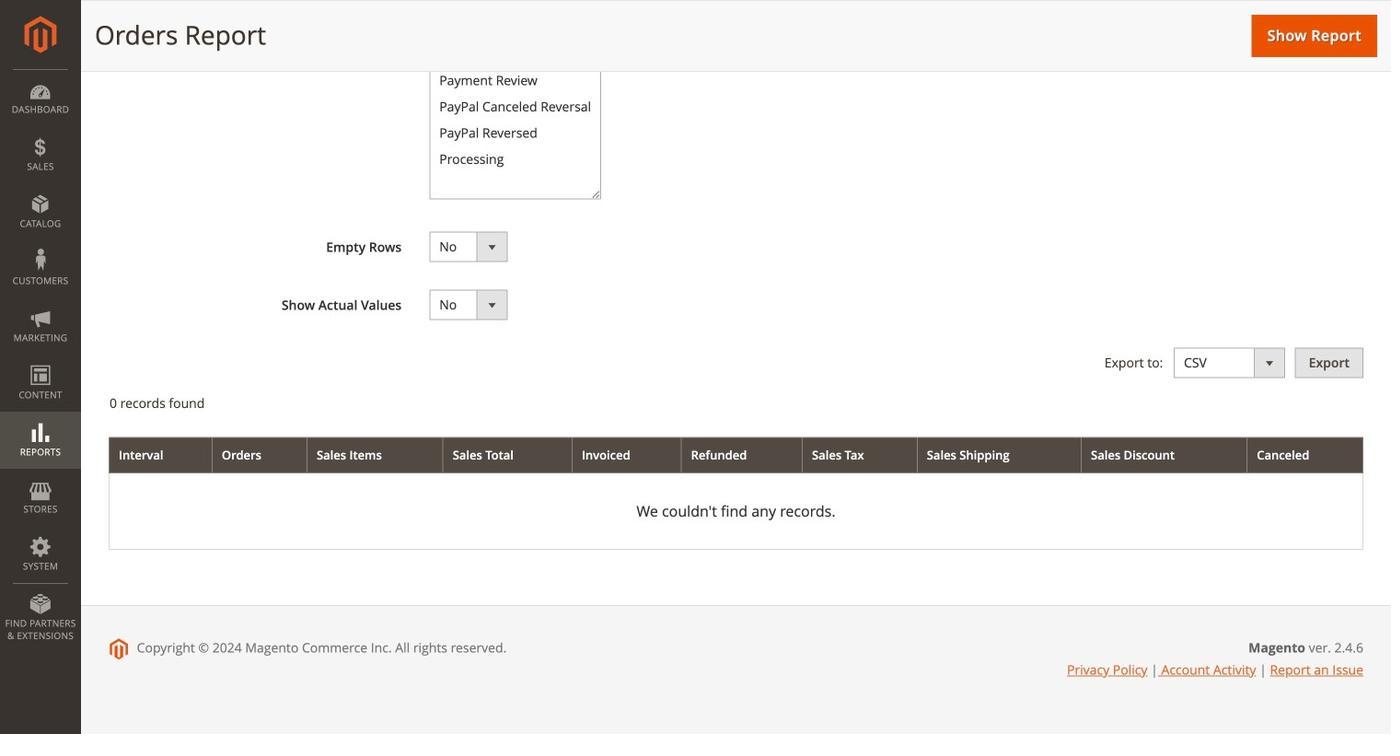 Task type: locate. For each thing, give the bounding box(es) containing it.
menu bar
[[0, 69, 81, 651]]



Task type: vqa. For each thing, say whether or not it's contained in the screenshot.
menu bar
yes



Task type: describe. For each thing, give the bounding box(es) containing it.
magento admin panel image
[[24, 16, 57, 53]]



